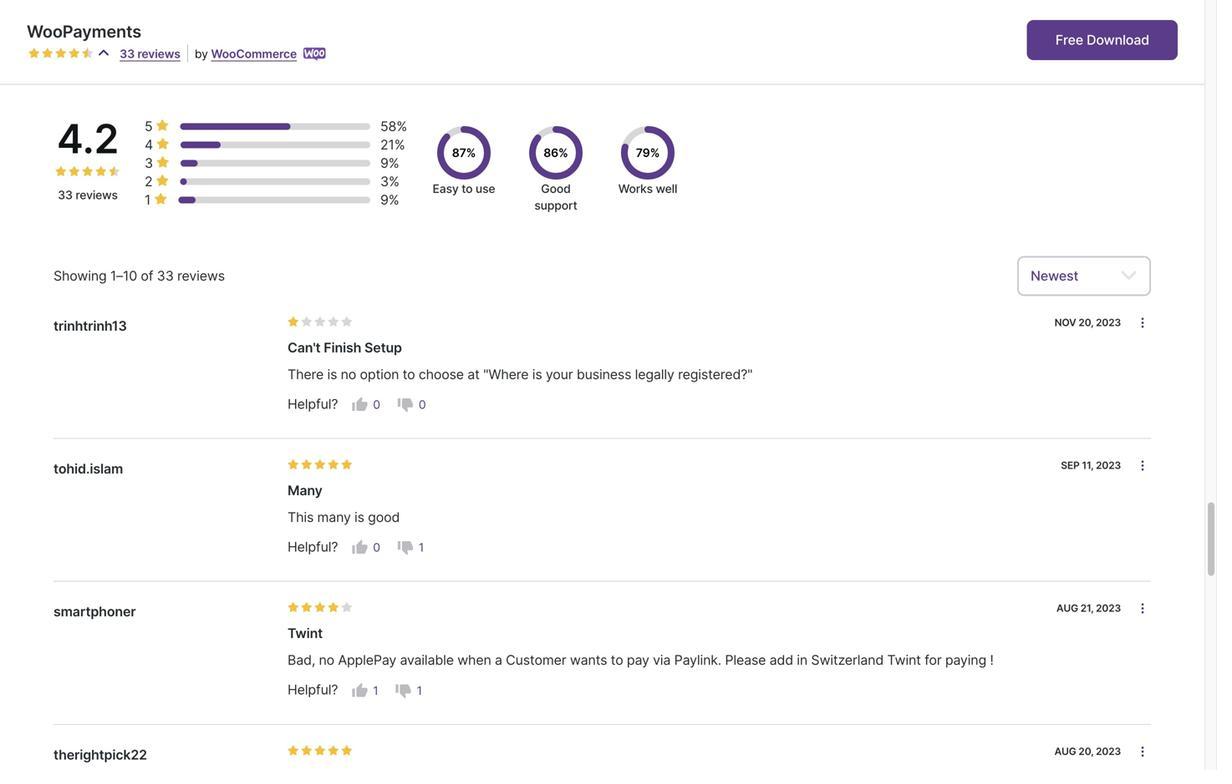 Task type: vqa. For each thing, say whether or not it's contained in the screenshot.


Task type: describe. For each thing, give the bounding box(es) containing it.
switzerland
[[811, 653, 884, 669]]

can't
[[288, 340, 321, 356]]

sep
[[1061, 460, 1080, 472]]

0 for option
[[373, 398, 380, 412]]

paylink.
[[674, 653, 722, 669]]

3
[[145, 155, 153, 171]]

2023 for this many is good
[[1096, 460, 1121, 472]]

smartphoner
[[54, 604, 136, 620]]

rate product 1 star image down woopayments
[[28, 48, 40, 59]]

developed by woocommerce image
[[304, 48, 326, 61]]

pay
[[627, 653, 649, 669]]

sep 11, 2023
[[1061, 460, 1121, 472]]

good
[[541, 182, 571, 196]]

11,
[[1082, 460, 1094, 472]]

2023 for there is no option to choose at "where is your business legally registered?"
[[1096, 317, 1121, 329]]

2 stars, 3% of reviews element
[[145, 172, 173, 191]]

therightpick22
[[54, 747, 147, 764]]

0 horizontal spatial 33
[[58, 188, 73, 202]]

2 horizontal spatial to
[[611, 653, 623, 669]]

0 horizontal spatial is
[[327, 366, 337, 383]]

0 for good
[[373, 541, 380, 555]]

there
[[288, 366, 324, 383]]

rate product 2 stars image for twint
[[301, 603, 313, 614]]

4 2023 from the top
[[1096, 746, 1121, 758]]

paying
[[945, 653, 987, 669]]

0 vertical spatial twint
[[288, 626, 323, 642]]

rate product 4 stars image for tohid.islam
[[328, 459, 339, 471]]

many
[[288, 483, 322, 499]]

easy
[[433, 182, 459, 196]]

3 stars, 9% of reviews element
[[145, 154, 173, 172]]

0 vertical spatial no
[[341, 366, 356, 383]]

there is no option to choose at "where is your business legally registered?"
[[288, 366, 753, 383]]

21,
[[1081, 603, 1094, 615]]

1 horizontal spatial is
[[354, 510, 364, 526]]

1 horizontal spatial to
[[462, 182, 473, 196]]

showing 1–10 of 33 reviews
[[54, 268, 225, 284]]

at
[[468, 366, 480, 383]]

trinhtrinh13
[[54, 318, 127, 334]]

setup
[[365, 340, 402, 356]]

2023 for bad, no applepay available when a customer wants to pay via paylink.  please add in switzerland twint for paying !
[[1096, 603, 1121, 615]]

showing
[[54, 268, 107, 284]]

option
[[360, 366, 399, 383]]

open options menu image for bad, no applepay available when a customer wants to pay via paylink.  please add in switzerland twint for paying !
[[1136, 603, 1150, 616]]

5
[[145, 118, 153, 134]]

customer reviews
[[54, 37, 256, 70]]

good support
[[535, 182, 577, 213]]

add
[[770, 653, 793, 669]]

good
[[368, 510, 400, 526]]

0 vertical spatial rate product 3 stars image
[[55, 48, 67, 59]]

helpful? for there
[[288, 396, 338, 413]]

3%
[[380, 173, 399, 190]]

3 rate product 2 stars image from the top
[[301, 746, 313, 757]]

nov
[[1055, 317, 1076, 329]]

rate product 4 stars image for trinhtrinh13
[[328, 316, 339, 328]]

works
[[618, 182, 653, 196]]

1 horizontal spatial customer
[[506, 653, 566, 669]]

rate product 5 stars image for tohid.islam
[[341, 459, 353, 471]]

rate product 4 stars image for 4.2
[[95, 166, 107, 177]]

aug for smartphoner
[[1057, 603, 1078, 615]]

58%
[[380, 118, 407, 134]]

tohid.islam
[[54, 461, 123, 477]]

via
[[653, 653, 671, 669]]

rate product 3 stars image for can't finish setup
[[314, 316, 326, 328]]

rate product 5 stars image for rate product 4 stars icon underneath woopayments
[[82, 48, 94, 59]]

21%
[[380, 137, 405, 153]]

rate product 3 stars image for many
[[314, 459, 326, 471]]

applepay
[[338, 653, 396, 669]]

works well
[[618, 182, 677, 196]]

by woocommerce
[[195, 47, 297, 61]]

1–10
[[110, 268, 137, 284]]

aug 20, 2023
[[1055, 746, 1121, 758]]

in
[[797, 653, 808, 669]]

download
[[1087, 32, 1150, 48]]

woocommerce
[[211, 47, 297, 61]]



Task type: locate. For each thing, give the bounding box(es) containing it.
rate product 3 stars image up can't
[[314, 316, 326, 328]]

0 down the good
[[373, 541, 380, 555]]

helpful? for bad,
[[288, 683, 338, 699]]

rate product 5 stars image up can't finish setup
[[341, 316, 353, 328]]

rate product 2 stars image
[[42, 48, 54, 59], [69, 166, 80, 177], [301, 459, 313, 471]]

1 vertical spatial rate product 2 stars image
[[301, 603, 313, 614]]

newest
[[1031, 268, 1079, 284]]

nov 20, 2023
[[1055, 317, 1121, 329]]

twint
[[288, 626, 323, 642], [887, 653, 921, 669]]

2
[[145, 173, 153, 190]]

of
[[141, 268, 153, 284]]

free
[[1056, 32, 1083, 48]]

9% for 1
[[380, 192, 399, 208]]

rate product 1 star image for trinhtrinh13
[[288, 316, 299, 328]]

4
[[145, 137, 153, 153]]

rate product 1 star image for tohid.islam
[[288, 459, 299, 471]]

1 horizontal spatial 33 reviews
[[120, 47, 180, 61]]

"where
[[483, 366, 529, 383]]

1 rate product 2 stars image from the top
[[301, 316, 313, 328]]

0 vertical spatial rate product 4 stars image
[[328, 459, 339, 471]]

3 rate product 3 stars image from the top
[[314, 603, 326, 614]]

2023
[[1096, 317, 1121, 329], [1096, 460, 1121, 472], [1096, 603, 1121, 615], [1096, 746, 1121, 758]]

rate product 2 stars image for woopayments
[[69, 166, 80, 177]]

4 stars, 21% of reviews element
[[145, 136, 173, 154]]

rate product 2 stars image down woopayments
[[42, 48, 54, 59]]

a
[[495, 653, 502, 669]]

no down can't finish setup
[[341, 366, 356, 383]]

2 9% from the top
[[380, 192, 399, 208]]

vote up image for is
[[351, 540, 368, 557]]

rate product 2 stars image right rate product 1 star image
[[301, 746, 313, 757]]

1 vertical spatial rate product 4 stars image
[[328, 746, 339, 757]]

to left the use
[[462, 182, 473, 196]]

33 right 'of'
[[157, 268, 174, 284]]

rate product 3 stars image down 4.2 at the left top of the page
[[82, 166, 94, 177]]

rate product 4 stars image up the many
[[328, 459, 339, 471]]

rate product 2 stars image for 4.2
[[301, 459, 313, 471]]

0 vertical spatial rate product 2 stars image
[[301, 316, 313, 328]]

this many is good
[[288, 510, 400, 526]]

0 horizontal spatial 33 reviews
[[58, 188, 118, 202]]

1
[[145, 192, 151, 208], [419, 541, 424, 555], [373, 684, 378, 698], [417, 684, 422, 698]]

33 down 4.2 at the left top of the page
[[58, 188, 73, 202]]

1 vertical spatial customer
[[506, 653, 566, 669]]

customer up "5"
[[54, 37, 163, 70]]

rate product 4 stars image for smartphoner
[[328, 603, 339, 614]]

0 right vote up icon
[[373, 398, 380, 412]]

20,
[[1079, 317, 1094, 329], [1079, 746, 1094, 758]]

rate product 4 stars image right rate product 1 star image
[[328, 746, 339, 757]]

0 horizontal spatial rate product 3 stars image
[[55, 48, 67, 59]]

2 helpful? from the top
[[288, 539, 338, 556]]

rate product 5 stars image for rate product 4 stars icon for smartphoner
[[341, 603, 353, 614]]

2 vote down image from the top
[[397, 540, 414, 557]]

please
[[725, 653, 766, 669]]

open options menu image right the aug 21, 2023
[[1136, 603, 1150, 616]]

2 vertical spatial rate product 2 stars image
[[301, 746, 313, 757]]

2 vertical spatial open options menu image
[[1136, 746, 1150, 759]]

0 vertical spatial vote down image
[[397, 397, 414, 413]]

helpful?
[[288, 396, 338, 413], [288, 539, 338, 556], [288, 683, 338, 699]]

3 helpful? from the top
[[288, 683, 338, 699]]

when
[[457, 653, 491, 669]]

2 2023 from the top
[[1096, 460, 1121, 472]]

rate product 2 stars image up bad, on the bottom left
[[301, 603, 313, 614]]

rate product 1 star image down 4.2 at the left top of the page
[[55, 166, 67, 177]]

rate product 1 star image for 4.2
[[55, 166, 67, 177]]

1 rate product 4 stars image from the top
[[328, 459, 339, 471]]

registered?"
[[678, 366, 753, 383]]

3 open options menu image from the top
[[1136, 746, 1150, 759]]

for
[[925, 653, 942, 669]]

2 vertical spatial to
[[611, 653, 623, 669]]

vote down image down the good
[[397, 540, 414, 557]]

vote up image
[[351, 540, 368, 557], [351, 683, 368, 700]]

rate product 1 star image up can't
[[288, 316, 299, 328]]

customer right a
[[506, 653, 566, 669]]

rate product 3 stars image
[[314, 316, 326, 328], [314, 459, 326, 471], [314, 603, 326, 614]]

free download link
[[1027, 20, 1178, 60]]

0 horizontal spatial rate product 5 stars image
[[82, 48, 94, 59]]

rate product 5 stars image for 4.2
[[109, 166, 120, 177]]

rate product 1 star image up many
[[288, 459, 299, 471]]

this
[[288, 510, 314, 526]]

33 reviews
[[120, 47, 180, 61], [58, 188, 118, 202]]

rate product 5 stars image for therightpick22
[[341, 746, 353, 757]]

open options menu image for this many is good
[[1136, 459, 1150, 473]]

legally
[[635, 366, 674, 383]]

33 reviews left the by
[[120, 47, 180, 61]]

rate product 1 star image
[[28, 48, 40, 59], [55, 166, 67, 177], [288, 316, 299, 328], [288, 459, 299, 471], [288, 603, 299, 614]]

rate product 4 stars image
[[328, 459, 339, 471], [328, 746, 339, 757]]

rate product 4 stars image up the applepay
[[328, 603, 339, 614]]

vote down image for option
[[397, 397, 414, 413]]

vote up image down the this many is good
[[351, 540, 368, 557]]

rate product 3 stars image for therightpick22
[[314, 746, 326, 757]]

9%
[[380, 155, 399, 171], [380, 192, 399, 208]]

2 vote up image from the top
[[351, 683, 368, 700]]

0 vertical spatial rate product 2 stars image
[[42, 48, 54, 59]]

1 vertical spatial rate product 3 stars image
[[82, 166, 94, 177]]

0 horizontal spatial customer
[[54, 37, 163, 70]]

1 vertical spatial rate product 3 stars image
[[314, 459, 326, 471]]

twint left for
[[887, 653, 921, 669]]

rate product 3 stars image up bad, on the bottom left
[[314, 603, 326, 614]]

available
[[400, 653, 454, 669]]

1 vertical spatial 33
[[58, 188, 73, 202]]

open options menu image
[[1136, 316, 1150, 330]]

rate product 4 stars image for therightpick22
[[328, 746, 339, 757]]

bad, no applepay available when a customer wants to pay via paylink.  please add in switzerland twint for paying !
[[288, 653, 994, 669]]

can't finish setup
[[288, 340, 402, 356]]

1 vertical spatial 9%
[[380, 192, 399, 208]]

2 horizontal spatial rate product 2 stars image
[[301, 459, 313, 471]]

rate product 3 stars image down woopayments
[[55, 48, 67, 59]]

rate product 3 stars image for 4.2
[[82, 166, 94, 177]]

rate product 5 stars image
[[109, 166, 120, 177], [341, 316, 353, 328], [341, 459, 353, 471], [341, 746, 353, 757]]

rate product 3 stars image for twint
[[314, 603, 326, 614]]

open options menu image right the sep 11, 2023
[[1136, 459, 1150, 473]]

rate product 4 stars image
[[69, 48, 80, 59], [95, 166, 107, 177], [328, 316, 339, 328], [328, 603, 339, 614]]

1 vertical spatial aug
[[1055, 746, 1076, 758]]

vote down image for good
[[397, 540, 414, 557]]

2 vertical spatial rate product 3 stars image
[[314, 746, 326, 757]]

to right option
[[403, 366, 415, 383]]

rate product 5 stars image right rate product 1 star image
[[341, 746, 353, 757]]

1 vertical spatial rate product 5 stars image
[[341, 603, 353, 614]]

1 open options menu image from the top
[[1136, 459, 1150, 473]]

no right bad, on the bottom left
[[319, 653, 334, 669]]

is left your
[[532, 366, 542, 383]]

open options menu image right aug 20, 2023
[[1136, 746, 1150, 759]]

aug for therightpick22
[[1055, 746, 1076, 758]]

1 vertical spatial to
[[403, 366, 415, 383]]

1 vertical spatial 33 reviews
[[58, 188, 118, 202]]

2 horizontal spatial is
[[532, 366, 542, 383]]

2 horizontal spatial 33
[[157, 268, 174, 284]]

1 vertical spatial helpful?
[[288, 539, 338, 556]]

!
[[990, 653, 994, 669]]

helpful? down there
[[288, 396, 338, 413]]

vote up image
[[351, 397, 368, 413]]

1 helpful? from the top
[[288, 396, 338, 413]]

many
[[317, 510, 351, 526]]

33 reviews down 4.2 at the left top of the page
[[58, 188, 118, 202]]

9% down "3%"
[[380, 192, 399, 208]]

1 vertical spatial twint
[[887, 653, 921, 669]]

1 2023 from the top
[[1096, 317, 1121, 329]]

0 vertical spatial 33 reviews
[[120, 47, 180, 61]]

1 star, 9% of reviews element
[[145, 191, 171, 209]]

rate product 2 stars image for can't finish setup
[[301, 316, 313, 328]]

vote up image for applepay
[[351, 683, 368, 700]]

vote down image down option
[[397, 397, 414, 413]]

0 vertical spatial open options menu image
[[1136, 459, 1150, 473]]

business
[[577, 366, 631, 383]]

1 vote up image from the top
[[351, 540, 368, 557]]

0 vertical spatial to
[[462, 182, 473, 196]]

is right there
[[327, 366, 337, 383]]

rate product 5 stars image up the applepay
[[341, 603, 353, 614]]

twint up bad, on the bottom left
[[288, 626, 323, 642]]

woocommerce link
[[211, 47, 297, 61]]

33 down woopayments
[[120, 47, 135, 61]]

20, for trinhtrinh13
[[1079, 317, 1094, 329]]

rate product 5 stars image up the this many is good
[[341, 459, 353, 471]]

rate product 5 stars image
[[82, 48, 94, 59], [341, 603, 353, 614]]

rate product 1 star image up bad, on the bottom left
[[288, 603, 299, 614]]

9% up "3%"
[[380, 155, 399, 171]]

vote down image
[[395, 683, 412, 700]]

0 down the choose
[[419, 398, 426, 412]]

vote up image down the applepay
[[351, 683, 368, 700]]

support
[[535, 198, 577, 213]]

0 vertical spatial 9%
[[380, 155, 399, 171]]

0 vertical spatial vote up image
[[351, 540, 368, 557]]

1 vertical spatial vote down image
[[397, 540, 414, 557]]

2 vertical spatial 33
[[157, 268, 174, 284]]

vote down image
[[397, 397, 414, 413], [397, 540, 414, 557]]

by
[[195, 47, 208, 61]]

0 horizontal spatial no
[[319, 653, 334, 669]]

is left the good
[[354, 510, 364, 526]]

rate product 5 stars image for trinhtrinh13
[[341, 316, 353, 328]]

0 horizontal spatial rate product 2 stars image
[[42, 48, 54, 59]]

2 20, from the top
[[1079, 746, 1094, 758]]

0 vertical spatial helpful?
[[288, 396, 338, 413]]

to
[[462, 182, 473, 196], [403, 366, 415, 383], [611, 653, 623, 669]]

9% for 3
[[380, 155, 399, 171]]

1 horizontal spatial 33
[[120, 47, 135, 61]]

0 vertical spatial rate product 3 stars image
[[314, 316, 326, 328]]

4.2
[[57, 114, 119, 163]]

1 vote down image from the top
[[397, 397, 414, 413]]

rate product 2 stars image up can't
[[301, 316, 313, 328]]

woopayments
[[27, 21, 141, 42]]

helpful? down this
[[288, 539, 338, 556]]

2 vertical spatial helpful?
[[288, 683, 338, 699]]

0 horizontal spatial twint
[[288, 626, 323, 642]]

aug 21, 2023
[[1057, 603, 1121, 615]]

2 vertical spatial rate product 2 stars image
[[301, 459, 313, 471]]

helpful? for this
[[288, 539, 338, 556]]

rate product 4 stars image down 4.2 at the left top of the page
[[95, 166, 107, 177]]

1 vertical spatial rate product 2 stars image
[[69, 166, 80, 177]]

0 vertical spatial customer
[[54, 37, 163, 70]]

rate product 2 stars image down 4.2 at the left top of the page
[[69, 166, 80, 177]]

your
[[546, 366, 573, 383]]

choose
[[419, 366, 464, 383]]

0
[[373, 398, 380, 412], [419, 398, 426, 412], [373, 541, 380, 555]]

helpful? down bad, on the bottom left
[[288, 683, 338, 699]]

rate product 2 stars image up many
[[301, 459, 313, 471]]

2 open options menu image from the top
[[1136, 603, 1150, 616]]

1 vertical spatial 20,
[[1079, 746, 1094, 758]]

0 vertical spatial aug
[[1057, 603, 1078, 615]]

2 rate product 4 stars image from the top
[[328, 746, 339, 757]]

1 20, from the top
[[1079, 317, 1094, 329]]

finish
[[324, 340, 361, 356]]

rate product 3 stars image up many
[[314, 459, 326, 471]]

1 horizontal spatial rate product 2 stars image
[[69, 166, 80, 177]]

Newest field
[[1017, 256, 1151, 296]]

use
[[476, 182, 495, 196]]

no
[[341, 366, 356, 383], [319, 653, 334, 669]]

2 vertical spatial rate product 3 stars image
[[314, 603, 326, 614]]

rate product 1 star image for smartphoner
[[288, 603, 299, 614]]

0 vertical spatial rate product 5 stars image
[[82, 48, 94, 59]]

33 reviews link
[[120, 47, 180, 61]]

rate product 1 star image
[[288, 746, 299, 757]]

well
[[656, 182, 677, 196]]

to left pay
[[611, 653, 623, 669]]

rate product 4 stars image up finish
[[328, 316, 339, 328]]

rate product 5 stars image left 3
[[109, 166, 120, 177]]

2 horizontal spatial rate product 3 stars image
[[314, 746, 326, 757]]

easy to use
[[433, 182, 495, 196]]

5 stars, 58% of reviews element
[[145, 117, 173, 136]]

1 vertical spatial open options menu image
[[1136, 603, 1150, 616]]

3 2023 from the top
[[1096, 603, 1121, 615]]

1 vertical spatial no
[[319, 653, 334, 669]]

rate product 3 stars image right rate product 1 star image
[[314, 746, 326, 757]]

angle down image
[[1120, 266, 1138, 286]]

customer
[[54, 37, 163, 70], [506, 653, 566, 669]]

0 vertical spatial 33
[[120, 47, 135, 61]]

is
[[327, 366, 337, 383], [532, 366, 542, 383], [354, 510, 364, 526]]

free download
[[1056, 32, 1150, 48]]

20, for therightpick22
[[1079, 746, 1094, 758]]

1 horizontal spatial no
[[341, 366, 356, 383]]

1 horizontal spatial rate product 5 stars image
[[341, 603, 353, 614]]

reviews
[[170, 37, 256, 70], [137, 47, 180, 61], [76, 188, 118, 202], [177, 268, 225, 284]]

rate product 3 stars image
[[55, 48, 67, 59], [82, 166, 94, 177], [314, 746, 326, 757]]

rate product 2 stars image
[[301, 316, 313, 328], [301, 603, 313, 614], [301, 746, 313, 757]]

33
[[120, 47, 135, 61], [58, 188, 73, 202], [157, 268, 174, 284]]

rate product 5 stars image down woopayments
[[82, 48, 94, 59]]

aug
[[1057, 603, 1078, 615], [1055, 746, 1076, 758]]

2 rate product 3 stars image from the top
[[314, 459, 326, 471]]

wants
[[570, 653, 607, 669]]

open options menu image
[[1136, 459, 1150, 473], [1136, 603, 1150, 616], [1136, 746, 1150, 759]]

1 rate product 3 stars image from the top
[[314, 316, 326, 328]]

1 horizontal spatial rate product 3 stars image
[[82, 166, 94, 177]]

0 vertical spatial 20,
[[1079, 317, 1094, 329]]

0 horizontal spatial to
[[403, 366, 415, 383]]

bad,
[[288, 653, 315, 669]]

2 rate product 2 stars image from the top
[[301, 603, 313, 614]]

1 vertical spatial vote up image
[[351, 683, 368, 700]]

1 horizontal spatial twint
[[887, 653, 921, 669]]

rate product 4 stars image down woopayments
[[69, 48, 80, 59]]

1 9% from the top
[[380, 155, 399, 171]]



